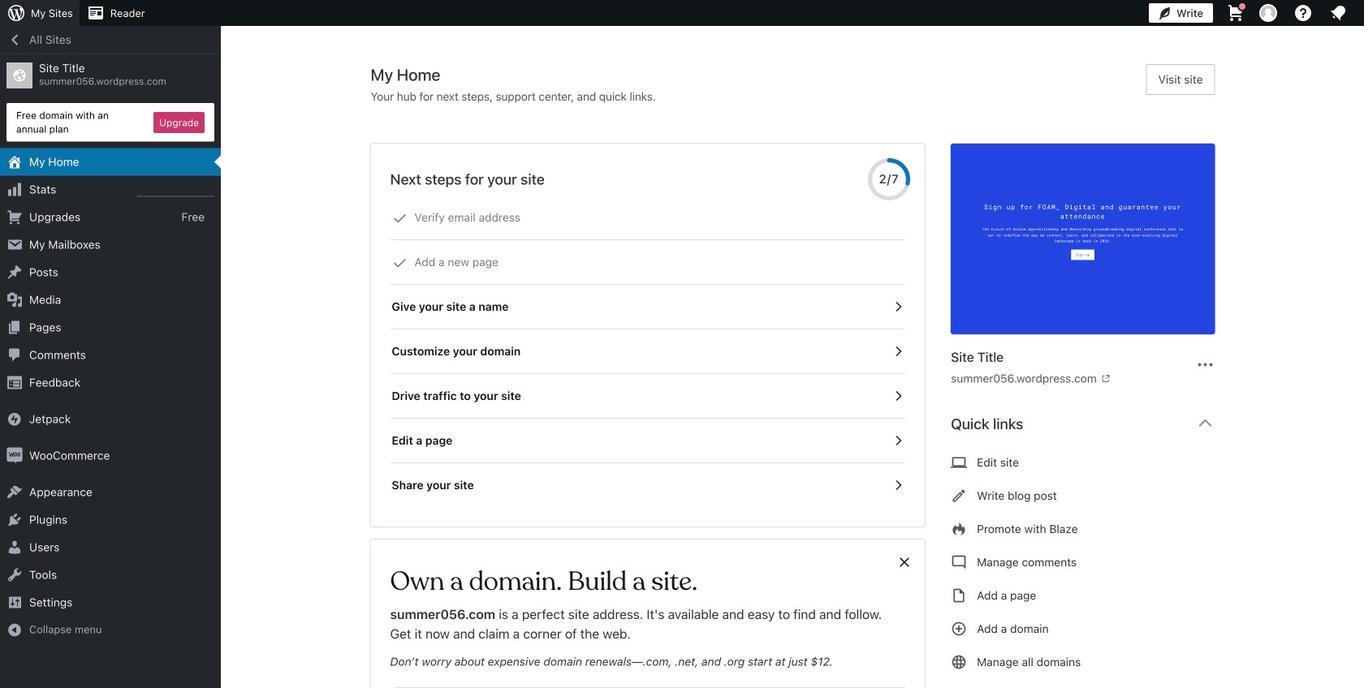 Task type: locate. For each thing, give the bounding box(es) containing it.
1 task enabled image from the top
[[891, 389, 906, 404]]

list item
[[1357, 83, 1364, 159], [1357, 159, 1364, 235], [1357, 235, 1364, 295]]

manage your notifications image
[[1328, 3, 1348, 23]]

progress bar
[[868, 158, 910, 201]]

1 list item from the top
[[1357, 83, 1364, 159]]

my profile image
[[1259, 4, 1277, 22]]

2 task enabled image from the top
[[891, 344, 906, 359]]

edit image
[[951, 486, 967, 506]]

2 vertical spatial task enabled image
[[891, 478, 906, 493]]

1 vertical spatial img image
[[6, 448, 23, 464]]

1 img image from the top
[[6, 411, 23, 428]]

3 task enabled image from the top
[[891, 478, 906, 493]]

0 vertical spatial task enabled image
[[891, 389, 906, 404]]

1 task enabled image from the top
[[891, 300, 906, 314]]

1 vertical spatial task enabled image
[[891, 434, 906, 448]]

task enabled image
[[891, 300, 906, 314], [891, 344, 906, 359]]

launchpad checklist element
[[390, 196, 906, 508]]

0 vertical spatial img image
[[6, 411, 23, 428]]

1 vertical spatial task enabled image
[[891, 344, 906, 359]]

task complete image
[[393, 256, 407, 270]]

main content
[[371, 64, 1228, 689]]

more options for site site title image
[[1196, 355, 1215, 375]]

task enabled image
[[891, 389, 906, 404], [891, 434, 906, 448], [891, 478, 906, 493]]

0 vertical spatial task enabled image
[[891, 300, 906, 314]]

img image
[[6, 411, 23, 428], [6, 448, 23, 464]]



Task type: describe. For each thing, give the bounding box(es) containing it.
dismiss domain name promotion image
[[897, 553, 912, 572]]

highest hourly views 0 image
[[137, 186, 214, 197]]

laptop image
[[951, 453, 967, 473]]

3 list item from the top
[[1357, 235, 1364, 295]]

insert_drive_file image
[[951, 586, 967, 606]]

2 task enabled image from the top
[[891, 434, 906, 448]]

help image
[[1294, 3, 1313, 23]]

mode_comment image
[[951, 553, 967, 572]]

my shopping cart image
[[1226, 3, 1246, 23]]

2 list item from the top
[[1357, 159, 1364, 235]]

2 img image from the top
[[6, 448, 23, 464]]



Task type: vqa. For each thing, say whether or not it's contained in the screenshot.
mode_comment image
yes



